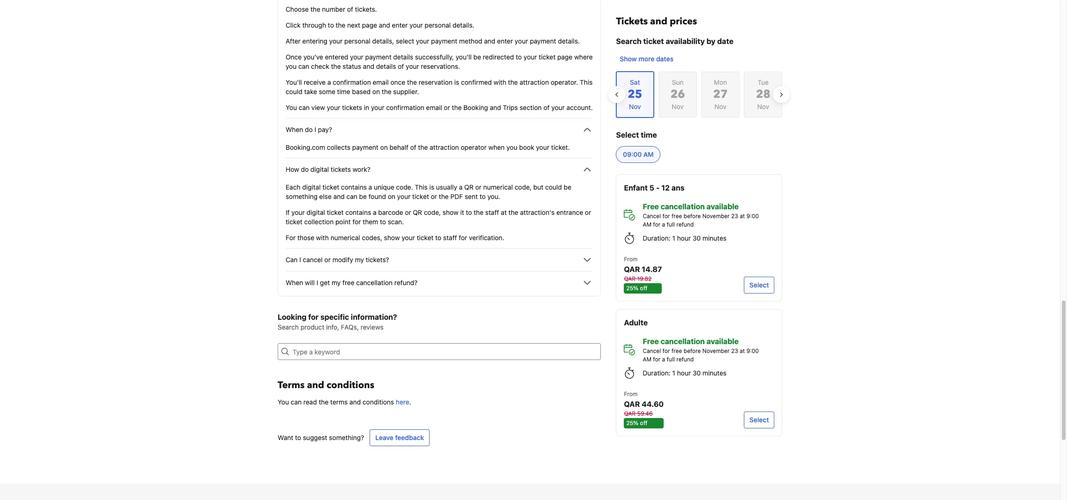 Task type: locate. For each thing, give the bounding box(es) containing it.
something
[[286, 193, 318, 201]]

duration: up qar 44.60
[[643, 370, 670, 378]]

tickets left in
[[342, 104, 362, 112]]

from inside from qar 14.87 qar 19.82 25% off
[[624, 256, 637, 263]]

and
[[650, 15, 667, 28], [379, 21, 390, 29], [484, 37, 495, 45], [363, 62, 374, 70], [490, 104, 501, 112], [333, 193, 345, 201], [307, 380, 324, 392], [350, 399, 361, 407]]

0 vertical spatial when
[[286, 126, 303, 134]]

for
[[286, 234, 296, 242]]

0 vertical spatial select button
[[744, 277, 774, 294]]

qar 19.82
[[624, 276, 652, 283]]

0 vertical spatial 23
[[731, 213, 738, 220]]

1 vertical spatial select
[[749, 281, 769, 289]]

1 vertical spatial conditions
[[363, 399, 394, 407]]

1 vertical spatial tickets
[[331, 166, 351, 174]]

you.
[[487, 193, 500, 201]]

25% inside from qar 14.87 qar 19.82 25% off
[[626, 285, 638, 292]]

sun 26 nov
[[671, 78, 685, 111]]

you
[[286, 62, 297, 70], [506, 144, 517, 152]]

1 vertical spatial you
[[278, 399, 289, 407]]

0 vertical spatial attraction
[[520, 78, 549, 86]]

to down if your digital ticket contains a barcode or qr code, show it to the staff at the attraction's entrance or ticket collection point for them to scan.
[[435, 234, 441, 242]]

digital inside dropdown button
[[311, 166, 329, 174]]

you for you can view your tickets in your confirmation email or the booking and trips section of your account.
[[286, 104, 297, 112]]

2 nov from the left
[[715, 103, 727, 111]]

staff
[[485, 209, 499, 217], [443, 234, 457, 242]]

1 horizontal spatial this
[[580, 78, 593, 86]]

be left found
[[359, 193, 367, 201]]

1 horizontal spatial is
[[454, 78, 459, 86]]

enfant 5 - 12 ans
[[624, 184, 684, 192]]

from up qar 14.87
[[624, 256, 637, 263]]

1 vertical spatial contains
[[345, 209, 371, 217]]

full
[[667, 221, 675, 228], [667, 357, 675, 364]]

confirmation
[[333, 78, 371, 86], [386, 104, 424, 112]]

code,
[[515, 183, 532, 191], [424, 209, 441, 217]]

payment down details,
[[365, 53, 392, 61]]

from for qar 44.60
[[624, 391, 637, 398]]

3 nov from the left
[[757, 103, 769, 111]]

0 vertical spatial this
[[580, 78, 593, 86]]

25% inside "from qar 44.60 qar 59.46 25% off"
[[626, 420, 638, 427]]

be right you'll
[[473, 53, 481, 61]]

the up "trips"
[[508, 78, 518, 86]]

time inside you'll receive a confirmation email once the reservation is confirmed with the attraction operator. this could take some time based on the supplier.
[[337, 88, 350, 96]]

the down usually
[[439, 193, 449, 201]]

off inside from qar 14.87 qar 19.82 25% off
[[640, 285, 647, 292]]

0 horizontal spatial be
[[359, 193, 367, 201]]

booking
[[464, 104, 488, 112]]

1 when from the top
[[286, 126, 303, 134]]

digital up collection
[[307, 209, 325, 217]]

1 vertical spatial minutes
[[702, 370, 726, 378]]

1 duration: 1 hour 30 minutes from the top
[[643, 235, 726, 243]]

2 25% from the top
[[626, 420, 638, 427]]

email
[[373, 78, 389, 86], [426, 104, 442, 112]]

this inside each digital ticket contains a unique code. this is usually a qr or numerical code, but could be something else and can be found on your ticket or the pdf sent to you.
[[415, 183, 428, 191]]

numerical up you.
[[483, 183, 513, 191]]

could
[[286, 88, 302, 96], [545, 183, 562, 191]]

do for how
[[301, 166, 309, 174]]

0 vertical spatial page
[[362, 21, 377, 29]]

confirmation down supplier.
[[386, 104, 424, 112]]

email inside you'll receive a confirmation email once the reservation is confirmed with the attraction operator. this could take some time based on the supplier.
[[373, 78, 389, 86]]

2 duration: from the top
[[643, 370, 670, 378]]

email left once
[[373, 78, 389, 86]]

1 vertical spatial november
[[702, 348, 730, 355]]

staff down you.
[[485, 209, 499, 217]]

2 november from the top
[[702, 348, 730, 355]]

details.
[[453, 21, 474, 29], [558, 37, 580, 45]]

collects
[[327, 144, 350, 152]]

status
[[343, 62, 361, 70]]

2 vertical spatial select
[[749, 417, 769, 425]]

be inside once you've entered your payment details successfully, you'll be redirected to your ticket page where you can check the status and details of your reservations.
[[473, 53, 481, 61]]

looking
[[278, 313, 306, 322]]

your inside if your digital ticket contains a barcode or qr code, show it to the staff at the attraction's entrance or ticket collection point for them to scan.
[[291, 209, 305, 217]]

2 hour from the top
[[677, 370, 691, 378]]

enter up select
[[392, 21, 408, 29]]

of inside once you've entered your payment details successfully, you'll be redirected to your ticket page where you can check the status and details of your reservations.
[[398, 62, 404, 70]]

1 vertical spatial digital
[[302, 183, 321, 191]]

on right 'based'
[[372, 88, 380, 96]]

your
[[410, 21, 423, 29], [329, 37, 343, 45], [416, 37, 429, 45], [515, 37, 528, 45], [350, 53, 363, 61], [524, 53, 537, 61], [406, 62, 419, 70], [327, 104, 340, 112], [371, 104, 384, 112], [551, 104, 565, 112], [536, 144, 549, 152], [397, 193, 411, 201], [291, 209, 305, 217], [402, 234, 415, 242]]

enter up redirected
[[497, 37, 513, 45]]

1 horizontal spatial enter
[[497, 37, 513, 45]]

1 horizontal spatial be
[[473, 53, 481, 61]]

choose
[[286, 5, 309, 13]]

nov down 28 at the top of the page
[[757, 103, 769, 111]]

2 minutes from the top
[[702, 370, 726, 378]]

1 before from the top
[[683, 213, 701, 220]]

you down terms
[[278, 399, 289, 407]]

when left will
[[286, 279, 303, 287]]

faqs,
[[341, 324, 359, 332]]

0 vertical spatial hour
[[677, 235, 691, 243]]

2 cancel from the top
[[643, 348, 661, 355]]

2 30 from the top
[[692, 370, 701, 378]]

how do digital tickets work?
[[286, 166, 371, 174]]

search down looking
[[278, 324, 299, 332]]

at inside if your digital ticket contains a barcode or qr code, show it to the staff at the attraction's entrance or ticket collection point for them to scan.
[[501, 209, 507, 217]]

0 vertical spatial cancellation
[[661, 203, 705, 211]]

each
[[286, 183, 300, 191]]

or right entrance
[[585, 209, 591, 217]]

0 horizontal spatial details.
[[453, 21, 474, 29]]

you down once
[[286, 62, 297, 70]]

redirected
[[483, 53, 514, 61]]

once
[[286, 53, 302, 61]]

show left it in the top of the page
[[443, 209, 459, 217]]

1 vertical spatial select button
[[744, 412, 774, 429]]

0 vertical spatial email
[[373, 78, 389, 86]]

0 vertical spatial with
[[494, 78, 506, 86]]

modify
[[332, 256, 353, 264]]

0 horizontal spatial qr
[[413, 209, 422, 217]]

a inside you'll receive a confirmation email once the reservation is confirmed with the attraction operator. this could take some time based on the supplier.
[[327, 78, 331, 86]]

attraction down when do i pay? 'dropdown button'
[[430, 144, 459, 152]]

free down "5"
[[643, 203, 659, 211]]

can inside once you've entered your payment details successfully, you'll be redirected to your ticket page where you can check the status and details of your reservations.
[[298, 62, 309, 70]]

you can read the terms and conditions here .
[[278, 399, 411, 407]]

1 vertical spatial when
[[286, 279, 303, 287]]

at for adulte
[[740, 348, 745, 355]]

0 horizontal spatial show
[[384, 234, 400, 242]]

off inside "from qar 44.60 qar 59.46 25% off"
[[640, 420, 647, 427]]

am down "5"
[[643, 221, 651, 228]]

if your digital ticket contains a barcode or qr code, show it to the staff at the attraction's entrance or ticket collection point for them to scan.
[[286, 209, 591, 226]]

leave
[[375, 434, 394, 442]]

i for do
[[315, 126, 316, 134]]

1 vertical spatial 25%
[[626, 420, 638, 427]]

2 full from the top
[[667, 357, 675, 364]]

1 free cancellation available cancel for free before november 23 at 9:00 am for a full refund from the top
[[643, 203, 759, 228]]

details. up method
[[453, 21, 474, 29]]

do inside dropdown button
[[301, 166, 309, 174]]

free cancellation available cancel for free before november 23 at 9:00 am for a full refund
[[643, 203, 759, 228], [643, 338, 759, 364]]

do inside 'dropdown button'
[[305, 126, 313, 134]]

do left pay? at the top left of the page
[[305, 126, 313, 134]]

to right it in the top of the page
[[466, 209, 472, 217]]

digital down booking.com
[[311, 166, 329, 174]]

full for adulte
[[667, 357, 675, 364]]

free for adulte
[[671, 348, 682, 355]]

contains down work? at the top left
[[341, 183, 367, 191]]

1 vertical spatial with
[[316, 234, 329, 242]]

0 vertical spatial you
[[286, 62, 297, 70]]

digital inside if your digital ticket contains a barcode or qr code, show it to the staff at the attraction's entrance or ticket collection point for them to scan.
[[307, 209, 325, 217]]

and up 'read'
[[307, 380, 324, 392]]

details up once
[[376, 62, 396, 70]]

0 horizontal spatial could
[[286, 88, 302, 96]]

0 vertical spatial tickets
[[342, 104, 362, 112]]

0 vertical spatial minutes
[[702, 235, 726, 243]]

2 off from the top
[[640, 420, 647, 427]]

conditions
[[327, 380, 374, 392], [363, 399, 394, 407]]

2 23 from the top
[[731, 348, 738, 355]]

0 vertical spatial is
[[454, 78, 459, 86]]

some
[[319, 88, 335, 96]]

the right 'read'
[[319, 399, 329, 407]]

can down you've
[[298, 62, 309, 70]]

1 vertical spatial enter
[[497, 37, 513, 45]]

payment up operator.
[[530, 37, 556, 45]]

1 for qar 14.87
[[672, 235, 675, 243]]

0 vertical spatial 30
[[692, 235, 701, 243]]

1 horizontal spatial numerical
[[483, 183, 513, 191]]

when do i pay? button
[[286, 124, 593, 136]]

select button
[[744, 277, 774, 294], [744, 412, 774, 429]]

on down unique
[[388, 193, 395, 201]]

1 vertical spatial search
[[278, 324, 299, 332]]

mon
[[714, 78, 727, 86]]

0 vertical spatial time
[[337, 88, 350, 96]]

i inside 'dropdown button'
[[315, 126, 316, 134]]

1 select button from the top
[[744, 277, 774, 294]]

personal up after entering your personal details, select your payment method and enter your payment details.
[[425, 21, 451, 29]]

ticket up operator.
[[539, 53, 556, 61]]

1 vertical spatial do
[[301, 166, 309, 174]]

point
[[335, 218, 351, 226]]

1 vertical spatial hour
[[677, 370, 691, 378]]

staff inside if your digital ticket contains a barcode or qr code, show it to the staff at the attraction's entrance or ticket collection point for them to scan.
[[485, 209, 499, 217]]

1 vertical spatial 30
[[692, 370, 701, 378]]

the left booking on the top left
[[452, 104, 462, 112]]

2 vertical spatial cancellation
[[661, 338, 705, 346]]

2 duration: 1 hour 30 minutes from the top
[[643, 370, 726, 378]]

through
[[302, 21, 326, 29]]

1 full from the top
[[667, 221, 675, 228]]

region
[[608, 68, 790, 122]]

nov for 27
[[715, 103, 727, 111]]

show inside if your digital ticket contains a barcode or qr code, show it to the staff at the attraction's entrance or ticket collection point for them to scan.
[[443, 209, 459, 217]]

the left attraction's
[[509, 209, 518, 217]]

with inside you'll receive a confirmation email once the reservation is confirmed with the attraction operator. this could take some time based on the supplier.
[[494, 78, 506, 86]]

digital up something
[[302, 183, 321, 191]]

0 vertical spatial on
[[372, 88, 380, 96]]

duration: 1 hour 30 minutes for qar 14.87
[[643, 235, 726, 243]]

contains
[[341, 183, 367, 191], [345, 209, 371, 217]]

1 vertical spatial 9:00
[[746, 348, 759, 355]]

1 vertical spatial this
[[415, 183, 428, 191]]

details. up where
[[558, 37, 580, 45]]

2 free cancellation available cancel for free before november 23 at 9:00 am for a full refund from the top
[[643, 338, 759, 364]]

tue 28 nov
[[756, 78, 771, 111]]

1 vertical spatial free
[[342, 279, 354, 287]]

30 for qar 44.60
[[692, 370, 701, 378]]

dates
[[656, 55, 673, 63]]

duration: up qar 14.87
[[643, 235, 670, 243]]

0 vertical spatial cancel
[[643, 213, 661, 220]]

when will i get my free cancellation refund?
[[286, 279, 417, 287]]

supplier.
[[393, 88, 419, 96]]

specific
[[320, 313, 349, 322]]

0 vertical spatial staff
[[485, 209, 499, 217]]

off down qar 59.46
[[640, 420, 647, 427]]

0 horizontal spatial email
[[373, 78, 389, 86]]

to left you.
[[480, 193, 486, 201]]

conditions up you can read the terms and conditions here .
[[327, 380, 374, 392]]

1 vertical spatial confirmation
[[386, 104, 424, 112]]

1 horizontal spatial confirmation
[[386, 104, 424, 112]]

off for qar 44.60
[[640, 420, 647, 427]]

1 hour from the top
[[677, 235, 691, 243]]

contains up them
[[345, 209, 371, 217]]

nov down 26
[[672, 103, 684, 111]]

confirmation up 'based'
[[333, 78, 371, 86]]

when inside dropdown button
[[286, 279, 303, 287]]

Type a keyword field
[[289, 344, 601, 361]]

cancellation inside dropdown button
[[356, 279, 393, 287]]

1 9:00 from the top
[[746, 213, 759, 220]]

hour for qar 14.87
[[677, 235, 691, 243]]

duration: 1 hour 30 minutes for qar 44.60
[[643, 370, 726, 378]]

0 vertical spatial november
[[702, 213, 730, 220]]

sent
[[465, 193, 478, 201]]

0 vertical spatial free
[[643, 203, 659, 211]]

0 vertical spatial 9:00
[[746, 213, 759, 220]]

2 select button from the top
[[744, 412, 774, 429]]

1 november from the top
[[702, 213, 730, 220]]

page right "next"
[[362, 21, 377, 29]]

email down you'll receive a confirmation email once the reservation is confirmed with the attraction operator. this could take some time based on the supplier.
[[426, 104, 442, 112]]

can left 'read'
[[291, 399, 302, 407]]

0 horizontal spatial is
[[429, 183, 434, 191]]

9:00 for enfant 5 - 12 ans
[[746, 213, 759, 220]]

for those with numerical codes, show your ticket to staff for verification.
[[286, 234, 504, 242]]

cancellation for enfant 5 - 12 ans
[[661, 203, 705, 211]]

or right barcode
[[405, 209, 411, 217]]

0 vertical spatial could
[[286, 88, 302, 96]]

1 vertical spatial 1
[[672, 370, 675, 378]]

0 vertical spatial search
[[616, 37, 641, 46]]

can left found
[[346, 193, 357, 201]]

hour
[[677, 235, 691, 243], [677, 370, 691, 378]]

digital for your
[[307, 209, 325, 217]]

you for you can read the terms and conditions here .
[[278, 399, 289, 407]]

1 vertical spatial 23
[[731, 348, 738, 355]]

0 vertical spatial qr
[[464, 183, 474, 191]]

0 horizontal spatial enter
[[392, 21, 408, 29]]

23 for adulte
[[731, 348, 738, 355]]

do
[[305, 126, 313, 134], [301, 166, 309, 174]]

feedback
[[395, 434, 424, 442]]

entrance
[[556, 209, 583, 217]]

0 vertical spatial i
[[315, 126, 316, 134]]

2 refund from the top
[[676, 357, 694, 364]]

1 23 from the top
[[731, 213, 738, 220]]

minutes for qar 14.87
[[702, 235, 726, 243]]

to right redirected
[[516, 53, 522, 61]]

for inside if your digital ticket contains a barcode or qr code, show it to the staff at the attraction's entrance or ticket collection point for them to scan.
[[353, 218, 361, 226]]

1 horizontal spatial time
[[641, 131, 657, 139]]

0 vertical spatial refund
[[676, 221, 694, 228]]

1 off from the top
[[640, 285, 647, 292]]

1 vertical spatial free
[[643, 338, 659, 346]]

am for adulte
[[643, 357, 651, 364]]

ticket up the show more dates
[[643, 37, 664, 46]]

nov inside 'mon 27 nov'
[[715, 103, 727, 111]]

on left the behalf at the left top
[[380, 144, 388, 152]]

09:00
[[623, 151, 642, 159]]

the down when do i pay? 'dropdown button'
[[418, 144, 428, 152]]

2 when from the top
[[286, 279, 303, 287]]

numerical
[[483, 183, 513, 191], [331, 234, 360, 242]]

is inside you'll receive a confirmation email once the reservation is confirmed with the attraction operator. this could take some time based on the supplier.
[[454, 78, 459, 86]]

free cancellation available cancel for free before november 23 at 9:00 am for a full refund for adulte
[[643, 338, 759, 364]]

0 horizontal spatial search
[[278, 324, 299, 332]]

2 vertical spatial digital
[[307, 209, 325, 217]]

show
[[443, 209, 459, 217], [384, 234, 400, 242]]

1 vertical spatial details
[[376, 62, 396, 70]]

take
[[304, 88, 317, 96]]

2 from from the top
[[624, 391, 637, 398]]

1 nov from the left
[[672, 103, 684, 111]]

1 duration: from the top
[[643, 235, 670, 243]]

25% down qar 59.46
[[626, 420, 638, 427]]

i for will
[[317, 279, 318, 287]]

is inside each digital ticket contains a unique code. this is usually a qr or numerical code, but could be something else and can be found on your ticket or the pdf sent to you.
[[429, 183, 434, 191]]

1 minutes from the top
[[702, 235, 726, 243]]

free for enfant 5 - 12 ans
[[643, 203, 659, 211]]

number
[[322, 5, 345, 13]]

to down barcode
[[380, 218, 386, 226]]

30 for qar 14.87
[[692, 235, 701, 243]]

be up entrance
[[564, 183, 571, 191]]

0 vertical spatial digital
[[311, 166, 329, 174]]

1 vertical spatial cancel
[[643, 348, 661, 355]]

1 vertical spatial details.
[[558, 37, 580, 45]]

can inside each digital ticket contains a unique code. this is usually a qr or numerical code, but could be something else and can be found on your ticket or the pdf sent to you.
[[346, 193, 357, 201]]

1 cancel from the top
[[643, 213, 661, 220]]

2 before from the top
[[683, 348, 701, 355]]

1 vertical spatial duration:
[[643, 370, 670, 378]]

usually
[[436, 183, 457, 191]]

my right "modify"
[[355, 256, 364, 264]]

you left book
[[506, 144, 517, 152]]

1 horizontal spatial could
[[545, 183, 562, 191]]

tickets
[[342, 104, 362, 112], [331, 166, 351, 174]]

1 horizontal spatial search
[[616, 37, 641, 46]]

duration: for qar 44.60
[[643, 370, 670, 378]]

page left where
[[557, 53, 572, 61]]

november for adulte
[[702, 348, 730, 355]]

do right how
[[301, 166, 309, 174]]

to inside each digital ticket contains a unique code. this is usually a qr or numerical code, but could be something else and can be found on your ticket or the pdf sent to you.
[[480, 193, 486, 201]]

0 vertical spatial do
[[305, 126, 313, 134]]

cancel for enfant 5 - 12 ans
[[643, 213, 661, 220]]

numerical inside each digital ticket contains a unique code. this is usually a qr or numerical code, but could be something else and can be found on your ticket or the pdf sent to you.
[[483, 183, 513, 191]]

the up supplier.
[[407, 78, 417, 86]]

nov inside the sun 26 nov
[[672, 103, 684, 111]]

0 horizontal spatial numerical
[[331, 234, 360, 242]]

1 horizontal spatial qr
[[464, 183, 474, 191]]

refund for enfant 5 - 12 ans
[[676, 221, 694, 228]]

you'll
[[286, 78, 302, 86]]

qr down each digital ticket contains a unique code. this is usually a qr or numerical code, but could be something else and can be found on your ticket or the pdf sent to you.
[[413, 209, 422, 217]]

and right else
[[333, 193, 345, 201]]

you inside once you've entered your payment details successfully, you'll be redirected to your ticket page where you can check the status and details of your reservations.
[[286, 62, 297, 70]]

1 vertical spatial from
[[624, 391, 637, 398]]

you down you'll
[[286, 104, 297, 112]]

on inside you'll receive a confirmation email once the reservation is confirmed with the attraction operator. this could take some time based on the supplier.
[[372, 88, 380, 96]]

account.
[[567, 104, 593, 112]]

1 vertical spatial duration: 1 hour 30 minutes
[[643, 370, 726, 378]]

1 vertical spatial attraction
[[430, 144, 459, 152]]

0 vertical spatial duration: 1 hour 30 minutes
[[643, 235, 726, 243]]

1 25% from the top
[[626, 285, 638, 292]]

cancellation for adulte
[[661, 338, 705, 346]]

enfant
[[624, 184, 648, 192]]

0 vertical spatial duration:
[[643, 235, 670, 243]]

page inside once you've entered your payment details successfully, you'll be redirected to your ticket page where you can check the status and details of your reservations.
[[557, 53, 572, 61]]

1 refund from the top
[[676, 221, 694, 228]]

a
[[327, 78, 331, 86], [369, 183, 372, 191], [459, 183, 463, 191], [373, 209, 376, 217], [662, 221, 665, 228], [662, 357, 665, 364]]

from up qar 44.60
[[624, 391, 637, 398]]

0 vertical spatial free cancellation available cancel for free before november 23 at 9:00 am for a full refund
[[643, 203, 759, 228]]

on
[[372, 88, 380, 96], [380, 144, 388, 152], [388, 193, 395, 201]]

2 free from the top
[[643, 338, 659, 346]]

1 free from the top
[[643, 203, 659, 211]]

select
[[396, 37, 414, 45]]

conditions left here link
[[363, 399, 394, 407]]

details
[[393, 53, 413, 61], [376, 62, 396, 70]]

0 horizontal spatial page
[[362, 21, 377, 29]]

this right code.
[[415, 183, 428, 191]]

nov inside tue 28 nov
[[757, 103, 769, 111]]

2 1 from the top
[[672, 370, 675, 378]]

nov
[[672, 103, 684, 111], [715, 103, 727, 111], [757, 103, 769, 111]]

1 available from the top
[[706, 203, 739, 211]]

i left pay? at the top left of the page
[[315, 126, 316, 134]]

am for enfant 5 - 12 ans
[[643, 221, 651, 228]]

when inside 'dropdown button'
[[286, 126, 303, 134]]

1 from from the top
[[624, 256, 637, 263]]

is left confirmed
[[454, 78, 459, 86]]

0 vertical spatial free
[[671, 213, 682, 220]]

select
[[616, 131, 639, 139], [749, 281, 769, 289], [749, 417, 769, 425]]

1 vertical spatial refund
[[676, 357, 694, 364]]

unique
[[374, 183, 394, 191]]

entered
[[325, 53, 348, 61]]

of right the behalf at the left top
[[410, 144, 416, 152]]

ticket down code.
[[412, 193, 429, 201]]

0 vertical spatial from
[[624, 256, 637, 263]]

my
[[355, 256, 364, 264], [332, 279, 341, 287]]

ticket up else
[[322, 183, 339, 191]]

1 horizontal spatial email
[[426, 104, 442, 112]]

2 available from the top
[[706, 338, 739, 346]]

off down qar 19.82
[[640, 285, 647, 292]]

0 horizontal spatial this
[[415, 183, 428, 191]]

cancel
[[643, 213, 661, 220], [643, 348, 661, 355]]

at
[[501, 209, 507, 217], [740, 213, 745, 220], [740, 348, 745, 355]]

cancel for adulte
[[643, 348, 661, 355]]

1 1 from the top
[[672, 235, 675, 243]]

of up once
[[398, 62, 404, 70]]

1 30 from the top
[[692, 235, 701, 243]]

i right will
[[317, 279, 318, 287]]

november
[[702, 213, 730, 220], [702, 348, 730, 355]]

from inside "from qar 44.60 qar 59.46 25% off"
[[624, 391, 637, 398]]

before for enfant 5 - 12 ans
[[683, 213, 701, 220]]

am right 09:00
[[643, 151, 654, 159]]

when up booking.com
[[286, 126, 303, 134]]

2 9:00 from the top
[[746, 348, 759, 355]]

could inside each digital ticket contains a unique code. this is usually a qr or numerical code, but could be something else and can be found on your ticket or the pdf sent to you.
[[545, 183, 562, 191]]

cancel down adulte
[[643, 348, 661, 355]]

code, left but
[[515, 183, 532, 191]]

when for when will i get my free cancellation refund?
[[286, 279, 303, 287]]



Task type: vqa. For each thing, say whether or not it's contained in the screenshot.
'Paris' inside the How many bedrooms does Apart hotel Louvre Centre de Paris (Pélican) have? dropdown button
no



Task type: describe. For each thing, give the bounding box(es) containing it.
payment inside once you've entered your payment details successfully, you'll be redirected to your ticket page where you can check the status and details of your reservations.
[[365, 53, 392, 61]]

payment up work? at the top left
[[352, 144, 378, 152]]

and right terms
[[350, 399, 361, 407]]

confirmed
[[461, 78, 492, 86]]

but
[[533, 183, 543, 191]]

search inside looking for specific information? search product info, faqs, reviews
[[278, 324, 299, 332]]

at for enfant 5 - 12 ans
[[740, 213, 745, 220]]

once
[[391, 78, 405, 86]]

something?
[[329, 434, 364, 442]]

is for this
[[429, 183, 434, 191]]

the up through on the left of the page
[[311, 5, 320, 13]]

1 vertical spatial email
[[426, 104, 442, 112]]

nov for 26
[[672, 103, 684, 111]]

show
[[620, 55, 637, 63]]

can i cancel or modify my tickets?
[[286, 256, 389, 264]]

1 vertical spatial show
[[384, 234, 400, 242]]

qar 14.87
[[624, 266, 662, 274]]

ticket.
[[551, 144, 570, 152]]

0 vertical spatial am
[[643, 151, 654, 159]]

by
[[706, 37, 715, 46]]

full for enfant 5 - 12 ans
[[667, 221, 675, 228]]

tue
[[758, 78, 769, 86]]

this inside you'll receive a confirmation email once the reservation is confirmed with the attraction operator. this could take some time based on the supplier.
[[580, 78, 593, 86]]

will
[[305, 279, 315, 287]]

free inside dropdown button
[[342, 279, 354, 287]]

qar 44.60
[[624, 401, 664, 409]]

next
[[347, 21, 360, 29]]

free cancellation available cancel for free before november 23 at 9:00 am for a full refund for enfant 5 - 12 ans
[[643, 203, 759, 228]]

reservations.
[[421, 62, 460, 70]]

digital for do
[[311, 166, 329, 174]]

9:00 for adulte
[[746, 348, 759, 355]]

it
[[460, 209, 464, 217]]

you'll
[[456, 53, 472, 61]]

the right it in the top of the page
[[474, 209, 484, 217]]

show more dates button
[[616, 51, 677, 68]]

09:00 am
[[623, 151, 654, 159]]

reviews
[[361, 324, 384, 332]]

from qar 44.60 qar 59.46 25% off
[[624, 391, 664, 427]]

want to suggest something?
[[278, 434, 364, 442]]

code.
[[396, 183, 413, 191]]

pay?
[[318, 126, 332, 134]]

1 vertical spatial personal
[[344, 37, 370, 45]]

receive
[[304, 78, 326, 86]]

from for qar 14.87
[[624, 256, 637, 263]]

to inside once you've entered your payment details successfully, you'll be redirected to your ticket page where you can check the status and details of your reservations.
[[516, 53, 522, 61]]

with inside how do digital tickets work? element
[[316, 234, 329, 242]]

product
[[301, 324, 324, 332]]

region containing 26
[[608, 68, 790, 122]]

of right section
[[544, 104, 550, 112]]

before for adulte
[[683, 348, 701, 355]]

terms and conditions
[[278, 380, 374, 392]]

and inside once you've entered your payment details successfully, you'll be redirected to your ticket page where you can check the status and details of your reservations.
[[363, 62, 374, 70]]

or down you'll receive a confirmation email once the reservation is confirmed with the attraction operator. this could take some time based on the supplier.
[[444, 104, 450, 112]]

the left "next"
[[336, 21, 345, 29]]

0 vertical spatial select
[[616, 131, 639, 139]]

the inside each digital ticket contains a unique code. this is usually a qr or numerical code, but could be something else and can be found on your ticket or the pdf sent to you.
[[439, 193, 449, 201]]

of left tickets.
[[347, 5, 353, 13]]

suggest
[[303, 434, 327, 442]]

leave feedback
[[375, 434, 424, 442]]

free for adulte
[[643, 338, 659, 346]]

pdf
[[450, 193, 463, 201]]

code, inside each digital ticket contains a unique code. this is usually a qr or numerical code, but could be something else and can be found on your ticket or the pdf sent to you.
[[515, 183, 532, 191]]

0 vertical spatial details
[[393, 53, 413, 61]]

when
[[488, 144, 505, 152]]

0 vertical spatial details.
[[453, 21, 474, 29]]

or inside dropdown button
[[324, 256, 331, 264]]

digital inside each digital ticket contains a unique code. this is usually a qr or numerical code, but could be something else and can be found on your ticket or the pdf sent to you.
[[302, 183, 321, 191]]

can i cancel or modify my tickets? button
[[286, 255, 593, 266]]

1 vertical spatial i
[[299, 256, 301, 264]]

qr inside each digital ticket contains a unique code. this is usually a qr or numerical code, but could be something else and can be found on your ticket or the pdf sent to you.
[[464, 183, 474, 191]]

trips
[[503, 104, 518, 112]]

ticket down if your digital ticket contains a barcode or qr code, show it to the staff at the attraction's entrance or ticket collection point for them to scan.
[[417, 234, 434, 242]]

do for when
[[305, 126, 313, 134]]

and up redirected
[[484, 37, 495, 45]]

could inside you'll receive a confirmation email once the reservation is confirmed with the attraction operator. this could take some time based on the supplier.
[[286, 88, 302, 96]]

want
[[278, 434, 293, 442]]

0 vertical spatial personal
[[425, 21, 451, 29]]

1 horizontal spatial you
[[506, 144, 517, 152]]

looking for specific information? search product info, faqs, reviews
[[278, 313, 397, 332]]

a inside if your digital ticket contains a barcode or qr code, show it to the staff at the attraction's entrance or ticket collection point for them to scan.
[[373, 209, 376, 217]]

here link
[[396, 399, 409, 407]]

your inside each digital ticket contains a unique code. this is usually a qr or numerical code, but could be something else and can be found on your ticket or the pdf sent to you.
[[397, 193, 411, 201]]

code, inside if your digital ticket contains a barcode or qr code, show it to the staff at the attraction's entrance or ticket collection point for them to scan.
[[424, 209, 441, 217]]

free for enfant 5 - 12 ans
[[671, 213, 682, 220]]

details,
[[372, 37, 394, 45]]

search ticket availability by date
[[616, 37, 733, 46]]

tickets inside dropdown button
[[331, 166, 351, 174]]

-
[[656, 184, 659, 192]]

tickets
[[616, 15, 648, 28]]

for inside looking for specific information? search product info, faqs, reviews
[[308, 313, 319, 322]]

info,
[[326, 324, 339, 332]]

available for enfant 5 - 12 ans
[[706, 203, 739, 211]]

.
[[409, 399, 411, 407]]

select button for qar 44.60
[[744, 412, 774, 429]]

information?
[[351, 313, 397, 322]]

prices
[[670, 15, 697, 28]]

0 horizontal spatial staff
[[443, 234, 457, 242]]

choose the number of tickets.
[[286, 5, 377, 13]]

you can view your tickets in your confirmation email or the booking and trips section of your account.
[[286, 104, 593, 112]]

1 vertical spatial on
[[380, 144, 388, 152]]

click
[[286, 21, 301, 29]]

23 for enfant 5 - 12 ans
[[731, 213, 738, 220]]

the inside once you've entered your payment details successfully, you'll be redirected to your ticket page where you can check the status and details of your reservations.
[[331, 62, 341, 70]]

and left "trips"
[[490, 104, 501, 112]]

can
[[286, 256, 298, 264]]

leave feedback button
[[370, 430, 430, 447]]

found
[[369, 193, 386, 201]]

confirmation inside you'll receive a confirmation email once the reservation is confirmed with the attraction operator. this could take some time based on the supplier.
[[333, 78, 371, 86]]

to down choose the number of tickets.
[[328, 21, 334, 29]]

and up details,
[[379, 21, 390, 29]]

and left prices
[[650, 15, 667, 28]]

ticket down if
[[286, 218, 302, 226]]

you've
[[303, 53, 323, 61]]

contains inside each digital ticket contains a unique code. this is usually a qr or numerical code, but could be something else and can be found on your ticket or the pdf sent to you.
[[341, 183, 367, 191]]

or down usually
[[431, 193, 437, 201]]

2 vertical spatial be
[[359, 193, 367, 201]]

else
[[319, 193, 332, 201]]

availability
[[666, 37, 705, 46]]

how
[[286, 166, 299, 174]]

to right want
[[295, 434, 301, 442]]

based
[[352, 88, 371, 96]]

select for adulte
[[749, 417, 769, 425]]

when for when do i pay?
[[286, 126, 303, 134]]

28
[[756, 87, 771, 102]]

minutes for qar 44.60
[[702, 370, 726, 378]]

work?
[[353, 166, 371, 174]]

26
[[671, 87, 685, 102]]

read
[[303, 399, 317, 407]]

0 horizontal spatial my
[[332, 279, 341, 287]]

terms
[[330, 399, 348, 407]]

0 vertical spatial conditions
[[327, 380, 374, 392]]

and inside each digital ticket contains a unique code. this is usually a qr or numerical code, but could be something else and can be found on your ticket or the pdf sent to you.
[[333, 193, 345, 201]]

november for enfant 5 - 12 ans
[[702, 213, 730, 220]]

payment up successfully,
[[431, 37, 457, 45]]

duration: for qar 14.87
[[643, 235, 670, 243]]

nov for 28
[[757, 103, 769, 111]]

how do digital tickets work? button
[[286, 164, 593, 175]]

entering
[[302, 37, 327, 45]]

terms
[[278, 380, 305, 392]]

booking.com
[[286, 144, 325, 152]]

is for reservation
[[454, 78, 459, 86]]

in
[[364, 104, 369, 112]]

you'll receive a confirmation email once the reservation is confirmed with the attraction operator. this could take some time based on the supplier.
[[286, 78, 593, 96]]

section
[[520, 104, 542, 112]]

get
[[320, 279, 330, 287]]

on inside each digital ticket contains a unique code. this is usually a qr or numerical code, but could be something else and can be found on your ticket or the pdf sent to you.
[[388, 193, 395, 201]]

refund for adulte
[[676, 357, 694, 364]]

select button for qar 14.87
[[744, 277, 774, 294]]

tickets?
[[366, 256, 389, 264]]

those
[[297, 234, 314, 242]]

qr inside if your digital ticket contains a barcode or qr code, show it to the staff at the attraction's entrance or ticket collection point for them to scan.
[[413, 209, 422, 217]]

here
[[396, 399, 409, 407]]

hour for qar 44.60
[[677, 370, 691, 378]]

ticket up "point"
[[327, 209, 344, 217]]

behalf
[[390, 144, 408, 152]]

adulte
[[624, 319, 648, 327]]

refund?
[[394, 279, 417, 287]]

2 horizontal spatial be
[[564, 183, 571, 191]]

12
[[661, 184, 670, 192]]

attraction inside you'll receive a confirmation email once the reservation is confirmed with the attraction operator. this could take some time based on the supplier.
[[520, 78, 549, 86]]

or up sent
[[475, 183, 482, 191]]

the down once
[[382, 88, 392, 96]]

25% for qar 14.87
[[626, 285, 638, 292]]

method
[[459, 37, 482, 45]]

0 vertical spatial my
[[355, 256, 364, 264]]

25% for qar 44.60
[[626, 420, 638, 427]]

mon 27 nov
[[713, 78, 728, 111]]

from qar 14.87 qar 19.82 25% off
[[624, 256, 662, 292]]

1 vertical spatial time
[[641, 131, 657, 139]]

select for enfant 5 - 12 ans
[[749, 281, 769, 289]]

them
[[363, 218, 378, 226]]

available for adulte
[[706, 338, 739, 346]]

contains inside if your digital ticket contains a barcode or qr code, show it to the staff at the attraction's entrance or ticket collection point for them to scan.
[[345, 209, 371, 217]]

ticket inside once you've entered your payment details successfully, you'll be redirected to your ticket page where you can check the status and details of your reservations.
[[539, 53, 556, 61]]

how do digital tickets work? element
[[286, 175, 593, 243]]

0 vertical spatial enter
[[392, 21, 408, 29]]

can left the view
[[299, 104, 310, 112]]

1 horizontal spatial details.
[[558, 37, 580, 45]]

scan.
[[388, 218, 404, 226]]

off for qar 14.87
[[640, 285, 647, 292]]

1 for qar 44.60
[[672, 370, 675, 378]]



